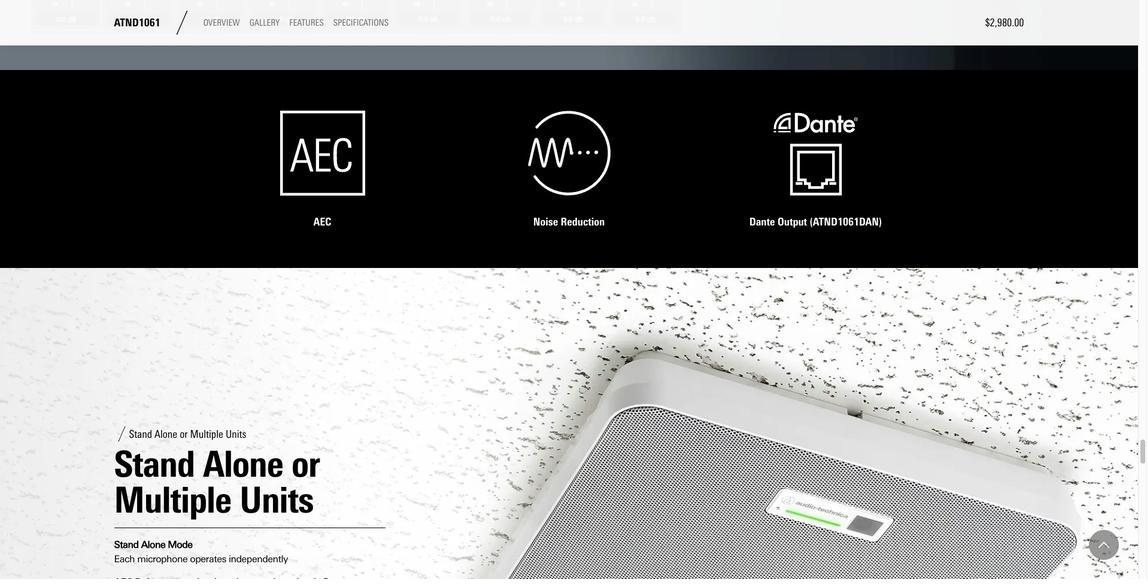 Task type: describe. For each thing, give the bounding box(es) containing it.
stand alone mode each microphone operates independently
[[114, 540, 288, 565]]

specifications
[[333, 17, 389, 28]]

aec
[[314, 215, 331, 229]]

dante
[[750, 215, 775, 229]]

noise reduction
[[534, 215, 605, 229]]

noise
[[534, 215, 558, 229]]

features
[[289, 17, 324, 28]]

stand
[[114, 540, 139, 551]]

arrow up image
[[1099, 540, 1110, 551]]

dante output (atnd1061dan)
[[750, 215, 882, 229]]

microphone
[[137, 554, 188, 565]]

mode
[[168, 540, 193, 551]]



Task type: vqa. For each thing, say whether or not it's contained in the screenshot.
Specifications
yes



Task type: locate. For each thing, give the bounding box(es) containing it.
output
[[778, 215, 807, 229]]

$2,980.00
[[985, 16, 1024, 29]]

overview
[[203, 17, 240, 28]]

operates
[[190, 554, 226, 565]]

independently
[[229, 554, 288, 565]]

gallery
[[250, 17, 280, 28]]

atnd1061
[[114, 16, 160, 29]]

divider line image
[[170, 11, 194, 35]]

(atnd1061dan)
[[810, 215, 882, 229]]

reduction
[[561, 215, 605, 229]]

alone
[[141, 540, 165, 551]]

each
[[114, 554, 135, 565]]



